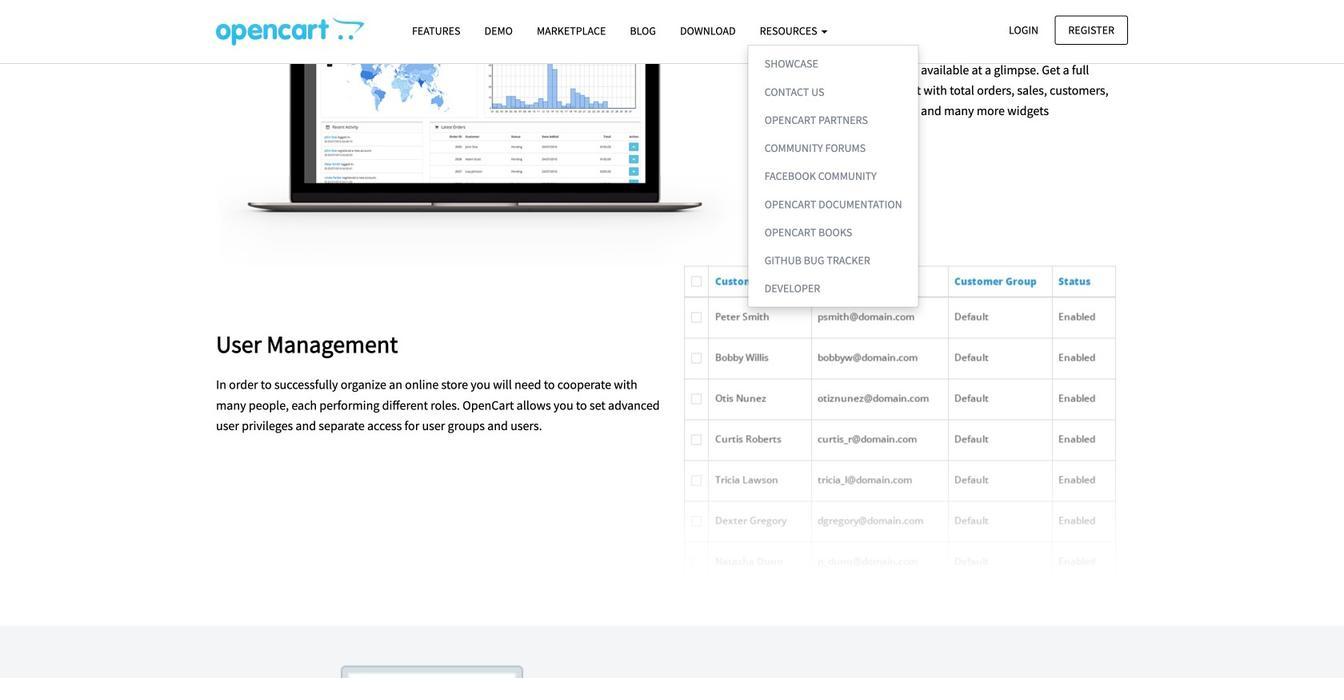 Task type: describe. For each thing, give the bounding box(es) containing it.
opencart - features image
[[216, 17, 364, 46]]

administrator dashboard image
[[216, 0, 738, 266]]

multi store image
[[216, 666, 648, 679]]



Task type: locate. For each thing, give the bounding box(es) containing it.
user management image
[[684, 266, 1117, 586]]



Task type: vqa. For each thing, say whether or not it's contained in the screenshot.
Multi Store Image
yes



